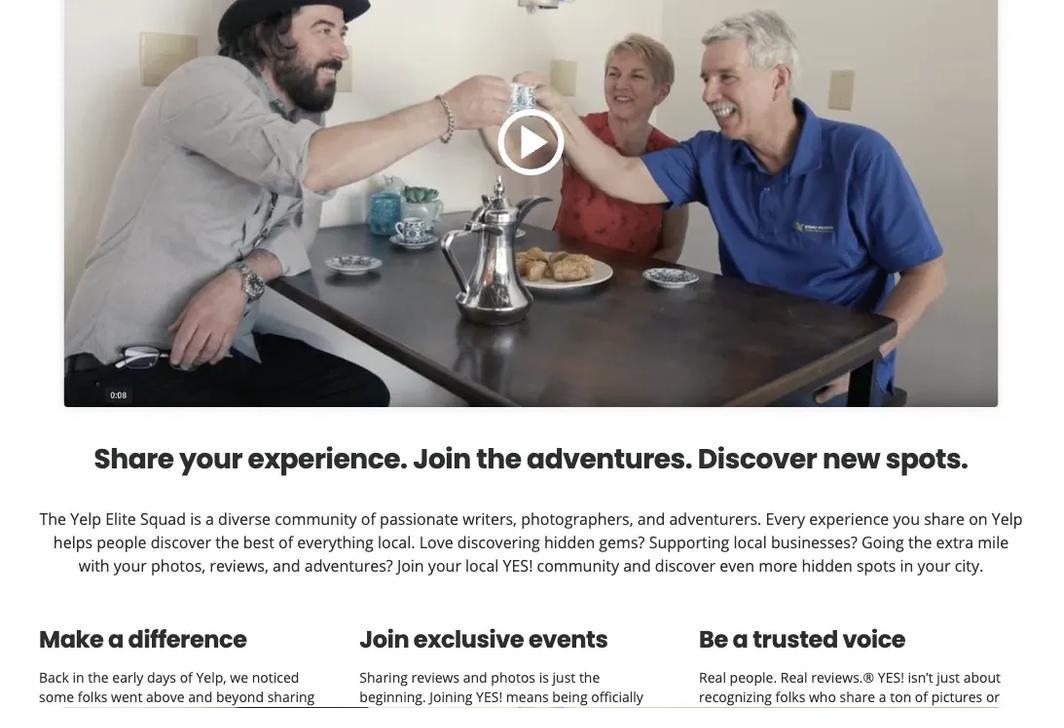 Task type: locate. For each thing, give the bounding box(es) containing it.
adventurers.
[[670, 508, 762, 529]]

0 horizontal spatial hidden
[[544, 532, 595, 553]]

a inside the 'sharing reviews and photos is just the beginning. joining yes! means being officially recognized as a yelp elite on your profil'
[[451, 707, 458, 708]]

reviews down the some
[[39, 707, 87, 708]]

a left diverse
[[206, 508, 214, 529]]

1 horizontal spatial reviews
[[412, 668, 460, 686]]

2 folks from the left
[[776, 687, 806, 706]]

and down best
[[273, 555, 301, 576]]

discover down supporting
[[655, 555, 716, 576]]

0 horizontal spatial real
[[700, 668, 727, 686]]

real up recognizing
[[700, 668, 727, 686]]

and up gems?
[[638, 508, 666, 529]]

is for a
[[190, 508, 202, 529]]

2 just from the left
[[937, 668, 961, 686]]

hidden down photographers, on the bottom of the page
[[544, 532, 595, 553]]

1 vertical spatial on
[[523, 707, 539, 708]]

discover
[[151, 532, 211, 553], [655, 555, 716, 576]]

reviews, down who
[[766, 707, 818, 708]]

1 horizontal spatial on
[[969, 508, 988, 529]]

your down being
[[543, 707, 572, 708]]

on inside the 'sharing reviews and photos is just the beginning. joining yes! means being officially recognized as a yelp elite on your profil'
[[523, 707, 539, 708]]

1 horizontal spatial yelp
[[462, 707, 489, 708]]

1 vertical spatial in
[[73, 668, 84, 686]]

is up means
[[539, 668, 549, 686]]

1 horizontal spatial folks
[[776, 687, 806, 706]]

about
[[964, 668, 1001, 686]]

2 vertical spatial join
[[360, 623, 409, 656]]

going
[[862, 532, 905, 553]]

0 horizontal spatial local
[[466, 555, 499, 576]]

1 vertical spatial discover
[[655, 555, 716, 576]]

your down extra on the right bottom
[[918, 555, 951, 576]]

a
[[206, 508, 214, 529], [108, 623, 124, 656], [733, 623, 749, 656], [879, 687, 887, 706], [451, 707, 458, 708], [871, 707, 879, 708]]

the up being
[[580, 668, 600, 686]]

in
[[901, 555, 914, 576], [73, 668, 84, 686]]

is inside "the yelp elite squad is a diverse community of passionate writers, photographers, and adventurers. every experience you share on yelp helps people discover the best of everything local. love discovering hidden gems? supporting local businesses? going the extra mile with your photos, reviews, and adventures? join your local yes! community and discover even more hidden spots in your city."
[[190, 508, 202, 529]]

elite inside the 'sharing reviews and photos is just the beginning. joining yes! means being officially recognized as a yelp elite on your profil'
[[492, 707, 519, 708]]

hidden
[[544, 532, 595, 553], [802, 555, 853, 576]]

ton
[[891, 687, 912, 706]]

be a trusted voice
[[700, 623, 906, 656]]

folks inside back in the early days of yelp, we noticed some folks went above and beyond sharing reviews and photos—without these voic
[[78, 687, 108, 706]]

a left ton
[[879, 687, 887, 706]]

join up sharing
[[360, 623, 409, 656]]

in right spots
[[901, 555, 914, 576]]

share inside "the yelp elite squad is a diverse community of passionate writers, photographers, and adventurers. every experience you share on yelp helps people discover the best of everything local. love discovering hidden gems? supporting local businesses? going the extra mile with your photos, reviews, and adventures? join your local yes! community and discover even more hidden spots in your city."
[[925, 508, 965, 529]]

reviews,
[[210, 555, 269, 576], [766, 707, 818, 708]]

0 vertical spatial discover
[[151, 532, 211, 553]]

1 vertical spatial is
[[539, 668, 549, 686]]

real
[[700, 668, 727, 686], [781, 668, 808, 686]]

1 horizontal spatial reviews,
[[766, 707, 818, 708]]

0 horizontal spatial on
[[523, 707, 539, 708]]

yelp,
[[196, 668, 227, 686]]

1 folks from the left
[[78, 687, 108, 706]]

1 horizontal spatial local
[[734, 532, 767, 553]]

is inside the 'sharing reviews and photos is just the beginning. joining yes! means being officially recognized as a yelp elite on your profil'
[[539, 668, 549, 686]]

share up also
[[840, 687, 876, 706]]

yes! up ton
[[879, 668, 905, 686]]

and down went
[[91, 707, 115, 708]]

1 horizontal spatial share
[[925, 508, 965, 529]]

2 vertical spatial yes!
[[476, 687, 503, 706]]

your
[[179, 439, 243, 478], [114, 555, 147, 576], [428, 555, 462, 576], [918, 555, 951, 576], [543, 707, 572, 708]]

of right days
[[180, 668, 193, 686]]

1 horizontal spatial in
[[901, 555, 914, 576]]

of down isn't
[[916, 687, 928, 706]]

a right be
[[733, 623, 749, 656]]

reviews, inside "the yelp elite squad is a diverse community of passionate writers, photographers, and adventurers. every experience you share on yelp helps people discover the best of everything local. love discovering hidden gems? supporting local businesses? going the extra mile with your photos, reviews, and adventures? join your local yes! community and discover even more hidden spots in your city."
[[210, 555, 269, 576]]

community
[[275, 508, 357, 529], [537, 555, 620, 576]]

yes!
[[503, 555, 533, 576], [879, 668, 905, 686], [476, 687, 503, 706]]

1 just from the left
[[553, 668, 576, 686]]

a right also
[[871, 707, 879, 708]]

back in the early days of yelp, we noticed some folks went above and beyond sharing reviews and photos—without these voic
[[39, 668, 327, 708]]

days
[[147, 668, 176, 686]]

yelp down joining at the left bottom
[[462, 707, 489, 708]]

means
[[506, 687, 549, 706]]

on for yelp
[[969, 508, 988, 529]]

1 vertical spatial share
[[840, 687, 876, 706]]

share
[[94, 439, 174, 478]]

reviews, inside real people. real reviews.® yes! isn't just about recognizing folks who share a ton of pictures or write long reviews, it's also a mark of trust—
[[766, 707, 818, 708]]

reviews up joining at the left bottom
[[412, 668, 460, 686]]

elite up people
[[105, 508, 136, 529]]

0 vertical spatial yes!
[[503, 555, 533, 576]]

yes! down discovering
[[503, 555, 533, 576]]

0 horizontal spatial reviews
[[39, 707, 87, 708]]

community up everything
[[275, 508, 357, 529]]

helps
[[53, 532, 93, 553]]

just up being
[[553, 668, 576, 686]]

officially
[[592, 687, 644, 706]]

best
[[243, 532, 275, 553]]

yes! inside real people. real reviews.® yes! isn't just about recognizing folks who share a ton of pictures or write long reviews, it's also a mark of trust—
[[879, 668, 905, 686]]

1 vertical spatial elite
[[492, 707, 519, 708]]

1 horizontal spatial is
[[539, 668, 549, 686]]

a inside "the yelp elite squad is a diverse community of passionate writers, photographers, and adventurers. every experience you share on yelp helps people discover the best of everything local. love discovering hidden gems? supporting local businesses? going the extra mile with your photos, reviews, and adventures? join your local yes! community and discover even more hidden spots in your city."
[[206, 508, 214, 529]]

0 horizontal spatial in
[[73, 668, 84, 686]]

city.
[[955, 555, 984, 576]]

1 vertical spatial community
[[537, 555, 620, 576]]

on up mile
[[969, 508, 988, 529]]

as
[[433, 707, 447, 708]]

0 horizontal spatial discover
[[151, 532, 211, 553]]

experience.
[[248, 439, 408, 478]]

also
[[842, 707, 868, 708]]

of
[[361, 508, 376, 529], [279, 532, 293, 553], [180, 668, 193, 686], [916, 687, 928, 706], [919, 707, 932, 708]]

a down joining at the left bottom
[[451, 707, 458, 708]]

2 horizontal spatial yelp
[[992, 508, 1023, 529]]

on
[[969, 508, 988, 529], [523, 707, 539, 708]]

events
[[529, 623, 608, 656]]

0 horizontal spatial reviews,
[[210, 555, 269, 576]]

supporting
[[649, 532, 730, 553]]

0 vertical spatial community
[[275, 508, 357, 529]]

0 horizontal spatial community
[[275, 508, 357, 529]]

elite
[[105, 508, 136, 529], [492, 707, 519, 708]]

the yelp elite squad is a diverse community of passionate writers, photographers, and adventurers. every experience you share on yelp helps people discover the best of everything local. love discovering hidden gems? supporting local businesses? going the extra mile with your photos, reviews, and adventures? join your local yes! community and discover even more hidden spots in your city.
[[39, 508, 1023, 576]]

spots
[[857, 555, 896, 576]]

1 vertical spatial join
[[397, 555, 424, 576]]

join down local.
[[397, 555, 424, 576]]

0 horizontal spatial yelp
[[70, 508, 101, 529]]

0 vertical spatial elite
[[105, 508, 136, 529]]

1 horizontal spatial elite
[[492, 707, 519, 708]]

1 horizontal spatial real
[[781, 668, 808, 686]]

yelp up mile
[[992, 508, 1023, 529]]

0 vertical spatial join
[[413, 439, 471, 478]]

join up passionate
[[413, 439, 471, 478]]

photos,
[[151, 555, 206, 576]]

1 vertical spatial hidden
[[802, 555, 853, 576]]

mark
[[882, 707, 915, 708]]

it's
[[821, 707, 838, 708]]

1 horizontal spatial just
[[937, 668, 961, 686]]

folks left who
[[776, 687, 806, 706]]

make a difference
[[39, 623, 247, 656]]

share up extra on the right bottom
[[925, 508, 965, 529]]

1 vertical spatial yes!
[[879, 668, 905, 686]]

0 vertical spatial hidden
[[544, 532, 595, 553]]

join
[[413, 439, 471, 478], [397, 555, 424, 576], [360, 623, 409, 656]]

and
[[638, 508, 666, 529], [273, 555, 301, 576], [624, 555, 651, 576], [463, 668, 488, 686], [188, 687, 213, 706], [91, 707, 115, 708]]

the left early at the bottom of page
[[88, 668, 109, 686]]

make
[[39, 623, 104, 656]]

and inside the 'sharing reviews and photos is just the beginning. joining yes! means being officially recognized as a yelp elite on your profil'
[[463, 668, 488, 686]]

in right back
[[73, 668, 84, 686]]

local up the even
[[734, 532, 767, 553]]

on down means
[[523, 707, 539, 708]]

photos
[[491, 668, 536, 686]]

write
[[700, 707, 732, 708]]

adventures?
[[305, 555, 393, 576]]

reviews, down best
[[210, 555, 269, 576]]

businesses?
[[771, 532, 858, 553]]

mile
[[978, 532, 1009, 553]]

and down yelp,
[[188, 687, 213, 706]]

share
[[925, 508, 965, 529], [840, 687, 876, 706]]

is
[[190, 508, 202, 529], [539, 668, 549, 686]]

voice
[[843, 623, 906, 656]]

and up joining at the left bottom
[[463, 668, 488, 686]]

1 vertical spatial local
[[466, 555, 499, 576]]

went
[[111, 687, 143, 706]]

of right mark
[[919, 707, 932, 708]]

the inside back in the early days of yelp, we noticed some folks went above and beyond sharing reviews and photos—without these voic
[[88, 668, 109, 686]]

elite down means
[[492, 707, 519, 708]]

the
[[477, 439, 522, 478], [215, 532, 239, 553], [909, 532, 933, 553], [88, 668, 109, 686], [580, 668, 600, 686]]

0 vertical spatial share
[[925, 508, 965, 529]]

elite inside "the yelp elite squad is a diverse community of passionate writers, photographers, and adventurers. every experience you share on yelp helps people discover the best of everything local. love discovering hidden gems? supporting local businesses? going the extra mile with your photos, reviews, and adventures? join your local yes! community and discover even more hidden spots in your city."
[[105, 508, 136, 529]]

yelp inside the 'sharing reviews and photos is just the beginning. joining yes! means being officially recognized as a yelp elite on your profil'
[[462, 707, 489, 708]]

local down discovering
[[466, 555, 499, 576]]

0 horizontal spatial just
[[553, 668, 576, 686]]

your inside the 'sharing reviews and photos is just the beginning. joining yes! means being officially recognized as a yelp elite on your profil'
[[543, 707, 572, 708]]

photographers,
[[521, 508, 634, 529]]

folks left went
[[78, 687, 108, 706]]

0 vertical spatial local
[[734, 532, 767, 553]]

0 horizontal spatial share
[[840, 687, 876, 706]]

0 vertical spatial is
[[190, 508, 202, 529]]

on inside "the yelp elite squad is a diverse community of passionate writers, photographers, and adventurers. every experience you share on yelp helps people discover the best of everything local. love discovering hidden gems? supporting local businesses? going the extra mile with your photos, reviews, and adventures? join your local yes! community and discover even more hidden spots in your city."
[[969, 508, 988, 529]]

1 vertical spatial reviews,
[[766, 707, 818, 708]]

0 vertical spatial on
[[969, 508, 988, 529]]

real down trusted
[[781, 668, 808, 686]]

0 vertical spatial reviews,
[[210, 555, 269, 576]]

spots.
[[886, 439, 969, 478]]

discover
[[698, 439, 818, 478]]

yes! down photos
[[476, 687, 503, 706]]

0 vertical spatial in
[[901, 555, 914, 576]]

the down you
[[909, 532, 933, 553]]

every
[[766, 508, 806, 529]]

recognized
[[360, 707, 429, 708]]

be
[[700, 623, 729, 656]]

1 vertical spatial reviews
[[39, 707, 87, 708]]

0 horizontal spatial is
[[190, 508, 202, 529]]

discover up photos,
[[151, 532, 211, 553]]

0 vertical spatial reviews
[[412, 668, 460, 686]]

reviews
[[412, 668, 460, 686], [39, 707, 87, 708]]

folks
[[78, 687, 108, 706], [776, 687, 806, 706]]

0 horizontal spatial elite
[[105, 508, 136, 529]]

is right squad on the bottom
[[190, 508, 202, 529]]

just up pictures
[[937, 668, 961, 686]]

yelp up helps
[[70, 508, 101, 529]]

everything
[[297, 532, 374, 553]]

hidden down businesses?
[[802, 555, 853, 576]]

of right best
[[279, 532, 293, 553]]

yes! inside "the yelp elite squad is a diverse community of passionate writers, photographers, and adventurers. every experience you share on yelp helps people discover the best of everything local. love discovering hidden gems? supporting local businesses? going the extra mile with your photos, reviews, and adventures? join your local yes! community and discover even more hidden spots in your city."
[[503, 555, 533, 576]]

0 horizontal spatial folks
[[78, 687, 108, 706]]

these
[[229, 707, 264, 708]]

community down photographers, on the bottom of the page
[[537, 555, 620, 576]]

1 horizontal spatial community
[[537, 555, 620, 576]]

yelp
[[70, 508, 101, 529], [992, 508, 1023, 529], [462, 707, 489, 708]]



Task type: describe. For each thing, give the bounding box(es) containing it.
early
[[112, 668, 143, 686]]

2 real from the left
[[781, 668, 808, 686]]

1 real from the left
[[700, 668, 727, 686]]

adventures.
[[527, 439, 693, 478]]

even
[[720, 555, 755, 576]]

in inside "the yelp elite squad is a diverse community of passionate writers, photographers, and adventurers. every experience you share on yelp helps people discover the best of everything local. love discovering hidden gems? supporting local businesses? going the extra mile with your photos, reviews, and adventures? join your local yes! community and discover even more hidden spots in your city."
[[901, 555, 914, 576]]

some
[[39, 687, 74, 706]]

who
[[809, 687, 837, 706]]

and down gems?
[[624, 555, 651, 576]]

share inside real people. real reviews.® yes! isn't just about recognizing folks who share a ton of pictures or write long reviews, it's also a mark of trust—
[[840, 687, 876, 706]]

isn't
[[908, 668, 934, 686]]

recognizing
[[700, 687, 772, 706]]

the
[[39, 508, 66, 529]]

the inside the 'sharing reviews and photos is just the beginning. joining yes! means being officially recognized as a yelp elite on your profil'
[[580, 668, 600, 686]]

is for just
[[539, 668, 549, 686]]

more
[[759, 555, 798, 576]]

sharing
[[268, 687, 315, 706]]

of inside back in the early days of yelp, we noticed some folks went above and beyond sharing reviews and photos—without these voic
[[180, 668, 193, 686]]

being
[[553, 687, 588, 706]]

the down diverse
[[215, 532, 239, 553]]

beyond
[[216, 687, 264, 706]]

beginning.
[[360, 687, 426, 706]]

1 horizontal spatial hidden
[[802, 555, 853, 576]]

on for your
[[523, 707, 539, 708]]

with
[[79, 555, 110, 576]]

real people. real reviews.® yes! isn't just about recognizing folks who share a ton of pictures or write long reviews, it's also a mark of trust—
[[700, 668, 1016, 708]]

your down people
[[114, 555, 147, 576]]

reviews inside the 'sharing reviews and photos is just the beginning. joining yes! means being officially recognized as a yelp elite on your profil'
[[412, 668, 460, 686]]

1 horizontal spatial discover
[[655, 555, 716, 576]]

the up writers,
[[477, 439, 522, 478]]

discovering
[[458, 532, 540, 553]]

local.
[[378, 532, 416, 553]]

just inside the 'sharing reviews and photos is just the beginning. joining yes! means being officially recognized as a yelp elite on your profil'
[[553, 668, 576, 686]]

reviews.®
[[812, 668, 875, 686]]

meet the yelp elite squad image
[[64, 0, 999, 407]]

just inside real people. real reviews.® yes! isn't just about recognizing folks who share a ton of pictures or write long reviews, it's also a mark of trust—
[[937, 668, 961, 686]]

extra
[[937, 532, 974, 553]]

experience
[[810, 508, 890, 529]]

joining
[[430, 687, 473, 706]]

join inside "the yelp elite squad is a diverse community of passionate writers, photographers, and adventurers. every experience you share on yelp helps people discover the best of everything local. love discovering hidden gems? supporting local businesses? going the extra mile with your photos, reviews, and adventures? join your local yes! community and discover even more hidden spots in your city."
[[397, 555, 424, 576]]

sharing
[[360, 668, 408, 686]]

folks inside real people. real reviews.® yes! isn't just about recognizing folks who share a ton of pictures or write long reviews, it's also a mark of trust—
[[776, 687, 806, 706]]

above
[[146, 687, 185, 706]]

new
[[823, 439, 881, 478]]

passionate
[[380, 508, 459, 529]]

squad
[[140, 508, 186, 529]]

sharing reviews and photos is just the beginning. joining yes! means being officially recognized as a yelp elite on your profil
[[360, 668, 652, 708]]

or
[[987, 687, 1001, 706]]

people.
[[730, 668, 778, 686]]

you
[[894, 508, 921, 529]]

reviews inside back in the early days of yelp, we noticed some folks went above and beyond sharing reviews and photos—without these voic
[[39, 707, 87, 708]]

gems?
[[599, 532, 645, 553]]

photos—without
[[119, 707, 225, 708]]

diverse
[[218, 508, 271, 529]]

join exclusive events
[[360, 623, 608, 656]]

of up everything
[[361, 508, 376, 529]]

exclusive
[[414, 623, 524, 656]]

a up early at the bottom of page
[[108, 623, 124, 656]]

pictures
[[932, 687, 983, 706]]

your up diverse
[[179, 439, 243, 478]]

your down love
[[428, 555, 462, 576]]

love
[[420, 532, 454, 553]]

difference
[[128, 623, 247, 656]]

share your experience. join the adventures. discover new spots.
[[94, 439, 969, 478]]

long
[[735, 707, 763, 708]]

noticed
[[252, 668, 299, 686]]

in inside back in the early days of yelp, we noticed some folks went above and beyond sharing reviews and photos—without these voic
[[73, 668, 84, 686]]

writers,
[[463, 508, 517, 529]]

yes! inside the 'sharing reviews and photos is just the beginning. joining yes! means being officially recognized as a yelp elite on your profil'
[[476, 687, 503, 706]]

trusted
[[753, 623, 839, 656]]

people
[[97, 532, 147, 553]]

we
[[230, 668, 248, 686]]

back
[[39, 668, 69, 686]]



Task type: vqa. For each thing, say whether or not it's contained in the screenshot.
24 camera v2 image
no



